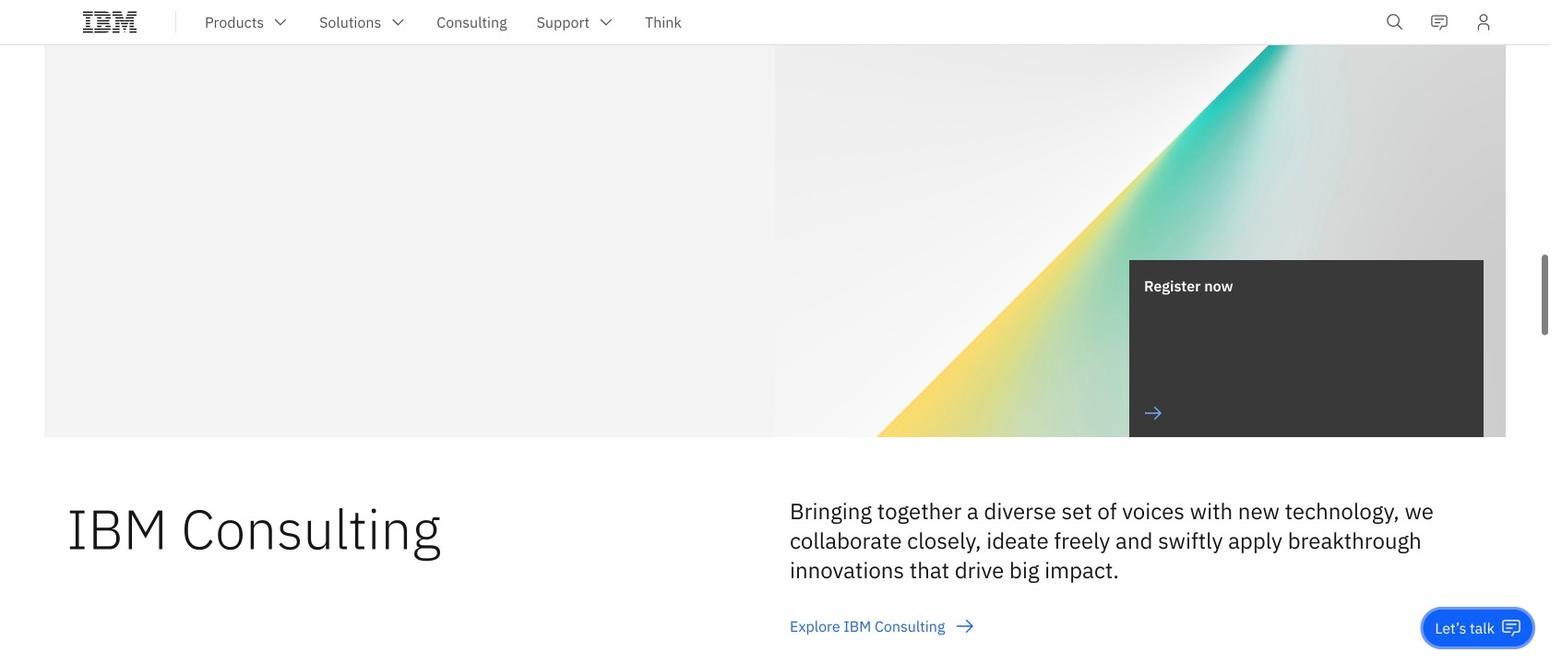 Task type: vqa. For each thing, say whether or not it's contained in the screenshot.
'Let'S Talk' element
yes



Task type: describe. For each thing, give the bounding box(es) containing it.
let's talk element
[[1436, 618, 1495, 639]]



